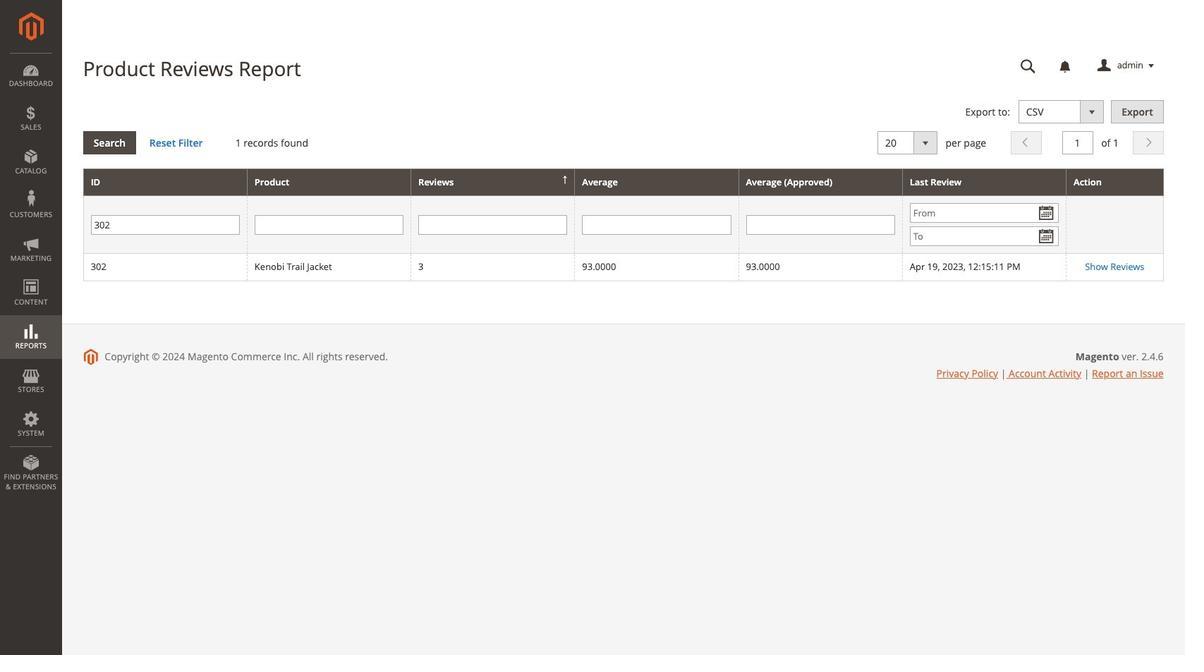 Task type: describe. For each thing, give the bounding box(es) containing it.
To text field
[[910, 227, 1059, 247]]

From text field
[[910, 204, 1059, 223]]



Task type: locate. For each thing, give the bounding box(es) containing it.
menu bar
[[0, 53, 62, 499]]

magento admin panel image
[[19, 12, 43, 41]]

None text field
[[1011, 54, 1047, 78], [1063, 131, 1094, 154], [91, 215, 240, 235], [419, 215, 568, 235], [1011, 54, 1047, 78], [1063, 131, 1094, 154], [91, 215, 240, 235], [419, 215, 568, 235]]

None text field
[[255, 215, 404, 235], [583, 215, 732, 235], [746, 215, 896, 235], [255, 215, 404, 235], [583, 215, 732, 235], [746, 215, 896, 235]]



